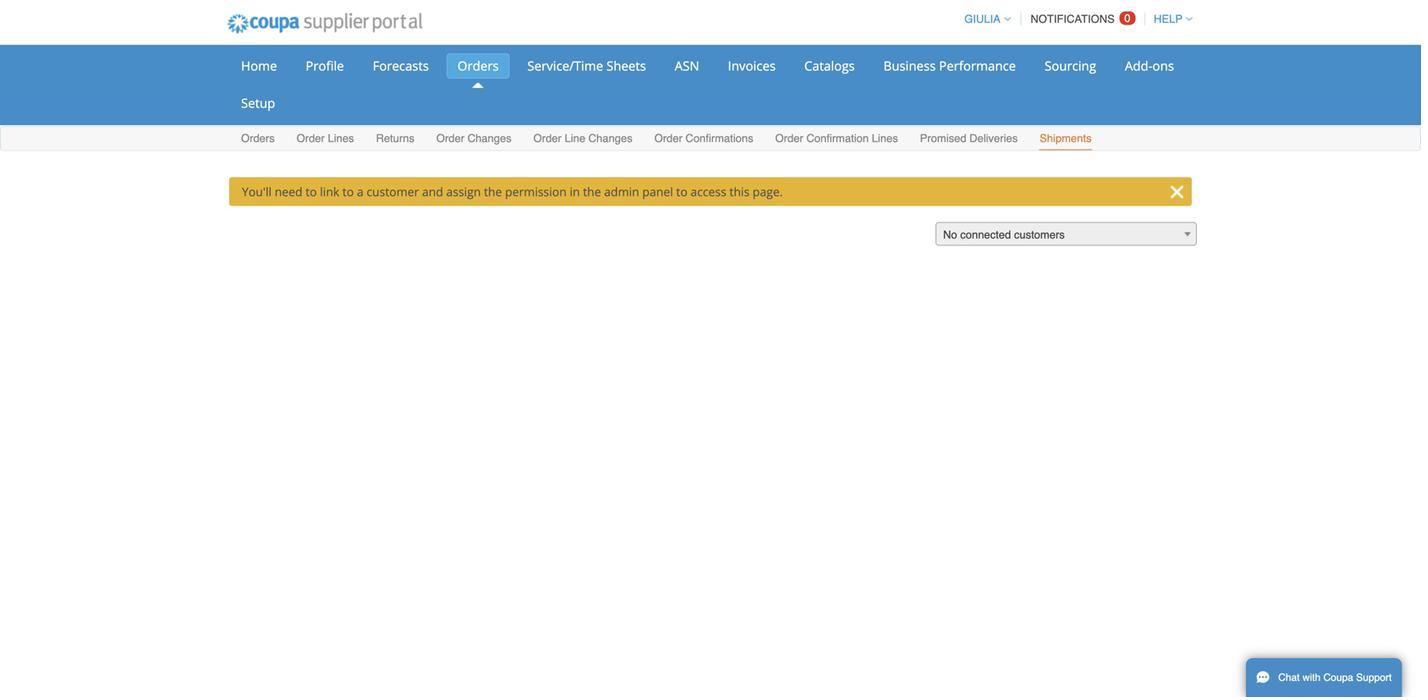 Task type: vqa. For each thing, say whether or not it's contained in the screenshot.
Jessica Martin
no



Task type: describe. For each thing, give the bounding box(es) containing it.
order for order confirmation lines
[[775, 132, 804, 145]]

confirmation
[[807, 132, 869, 145]]

service/time
[[528, 57, 603, 74]]

promised deliveries
[[920, 132, 1018, 145]]

service/time sheets link
[[517, 53, 657, 79]]

a
[[357, 184, 364, 200]]

forecasts link
[[362, 53, 440, 79]]

business performance
[[884, 57, 1016, 74]]

performance
[[939, 57, 1016, 74]]

notifications 0
[[1031, 12, 1131, 25]]

catalogs
[[805, 57, 855, 74]]

order for order lines
[[297, 132, 325, 145]]

order line changes
[[534, 132, 633, 145]]

add-ons
[[1125, 57, 1174, 74]]

in
[[570, 184, 580, 200]]

add-ons link
[[1114, 53, 1185, 79]]

coupa supplier portal image
[[216, 3, 434, 45]]

no
[[943, 228, 957, 241]]

business performance link
[[873, 53, 1027, 79]]

order lines link
[[296, 128, 355, 150]]

line
[[565, 132, 586, 145]]

assign
[[446, 184, 481, 200]]

sourcing link
[[1034, 53, 1108, 79]]

home link
[[230, 53, 288, 79]]

sourcing
[[1045, 57, 1097, 74]]

giulia
[[965, 13, 1001, 25]]

business
[[884, 57, 936, 74]]

No connected customers text field
[[937, 223, 1196, 247]]

order confirmation lines link
[[775, 128, 899, 150]]

setup link
[[230, 91, 286, 116]]

2 to from the left
[[343, 184, 354, 200]]

1 the from the left
[[484, 184, 502, 200]]

connected
[[961, 228, 1011, 241]]

notifications
[[1031, 13, 1115, 25]]

order confirmations link
[[654, 128, 754, 150]]

help link
[[1147, 13, 1193, 25]]

returns
[[376, 132, 415, 145]]

1 horizontal spatial orders
[[458, 57, 499, 74]]

you'll
[[242, 184, 272, 200]]

catalogs link
[[794, 53, 866, 79]]

2 lines from the left
[[872, 132, 898, 145]]

changes inside order line changes link
[[589, 132, 633, 145]]

setup
[[241, 94, 275, 112]]

1 to from the left
[[306, 184, 317, 200]]



Task type: locate. For each thing, give the bounding box(es) containing it.
5 order from the left
[[775, 132, 804, 145]]

invoices
[[728, 57, 776, 74]]

returns link
[[375, 128, 415, 150]]

customers
[[1014, 228, 1065, 241]]

order left line on the top
[[534, 132, 562, 145]]

customer
[[367, 184, 419, 200]]

you'll need to link to a customer and assign the permission in the admin panel to access this page.
[[242, 184, 783, 200]]

shipments link
[[1039, 128, 1093, 150]]

changes up you'll need to link to a customer and assign the permission in the admin panel to access this page.
[[468, 132, 512, 145]]

to
[[306, 184, 317, 200], [343, 184, 354, 200], [676, 184, 688, 200]]

permission
[[505, 184, 567, 200]]

2 the from the left
[[583, 184, 601, 200]]

orders down setup link
[[241, 132, 275, 145]]

orders link
[[447, 53, 510, 79], [240, 128, 276, 150]]

chat
[[1279, 672, 1300, 684]]

profile
[[306, 57, 344, 74]]

order confirmation lines
[[775, 132, 898, 145]]

1 vertical spatial orders
[[241, 132, 275, 145]]

0 vertical spatial orders link
[[447, 53, 510, 79]]

promised deliveries link
[[919, 128, 1019, 150]]

1 vertical spatial orders link
[[240, 128, 276, 150]]

coupa
[[1324, 672, 1354, 684]]

to right the panel
[[676, 184, 688, 200]]

1 horizontal spatial to
[[343, 184, 354, 200]]

3 order from the left
[[534, 132, 562, 145]]

1 horizontal spatial changes
[[589, 132, 633, 145]]

with
[[1303, 672, 1321, 684]]

order up link
[[297, 132, 325, 145]]

admin
[[604, 184, 639, 200]]

1 changes from the left
[[468, 132, 512, 145]]

shipments
[[1040, 132, 1092, 145]]

3 to from the left
[[676, 184, 688, 200]]

and
[[422, 184, 443, 200]]

order for order line changes
[[534, 132, 562, 145]]

service/time sheets
[[528, 57, 646, 74]]

order
[[297, 132, 325, 145], [436, 132, 465, 145], [534, 132, 562, 145], [655, 132, 683, 145], [775, 132, 804, 145]]

changes inside order changes link
[[468, 132, 512, 145]]

changes
[[468, 132, 512, 145], [589, 132, 633, 145]]

confirmations
[[686, 132, 754, 145]]

orders
[[458, 57, 499, 74], [241, 132, 275, 145]]

add-
[[1125, 57, 1153, 74]]

0 horizontal spatial orders
[[241, 132, 275, 145]]

orders up order changes
[[458, 57, 499, 74]]

panel
[[643, 184, 673, 200]]

chat with coupa support
[[1279, 672, 1392, 684]]

0 horizontal spatial orders link
[[240, 128, 276, 150]]

lines
[[328, 132, 354, 145], [872, 132, 898, 145]]

order up assign
[[436, 132, 465, 145]]

order for order changes
[[436, 132, 465, 145]]

orders link down setup link
[[240, 128, 276, 150]]

asn link
[[664, 53, 710, 79]]

1 lines from the left
[[328, 132, 354, 145]]

4 order from the left
[[655, 132, 683, 145]]

1 horizontal spatial orders link
[[447, 53, 510, 79]]

order lines
[[297, 132, 354, 145]]

1 order from the left
[[297, 132, 325, 145]]

order for order confirmations
[[655, 132, 683, 145]]

access
[[691, 184, 727, 200]]

order changes link
[[436, 128, 513, 150]]

navigation containing notifications 0
[[957, 3, 1193, 36]]

sheets
[[607, 57, 646, 74]]

orders link up order changes
[[447, 53, 510, 79]]

0 horizontal spatial to
[[306, 184, 317, 200]]

1 horizontal spatial lines
[[872, 132, 898, 145]]

invoices link
[[717, 53, 787, 79]]

the right in
[[583, 184, 601, 200]]

order changes
[[436, 132, 512, 145]]

the right assign
[[484, 184, 502, 200]]

asn
[[675, 57, 699, 74]]

home
[[241, 57, 277, 74]]

help
[[1154, 13, 1183, 25]]

link
[[320, 184, 340, 200]]

2 horizontal spatial to
[[676, 184, 688, 200]]

navigation
[[957, 3, 1193, 36]]

profile link
[[295, 53, 355, 79]]

0
[[1125, 12, 1131, 25]]

order confirmations
[[655, 132, 754, 145]]

chat with coupa support button
[[1246, 658, 1402, 697]]

need
[[275, 184, 303, 200]]

0 horizontal spatial changes
[[468, 132, 512, 145]]

changes right line on the top
[[589, 132, 633, 145]]

0 vertical spatial orders
[[458, 57, 499, 74]]

deliveries
[[970, 132, 1018, 145]]

this
[[730, 184, 750, 200]]

order line changes link
[[533, 128, 633, 150]]

to left a
[[343, 184, 354, 200]]

support
[[1357, 672, 1392, 684]]

1 horizontal spatial the
[[583, 184, 601, 200]]

page.
[[753, 184, 783, 200]]

lines right confirmation in the right of the page
[[872, 132, 898, 145]]

giulia link
[[957, 13, 1011, 25]]

2 changes from the left
[[589, 132, 633, 145]]

the
[[484, 184, 502, 200], [583, 184, 601, 200]]

No connected customers field
[[936, 222, 1197, 247]]

2 order from the left
[[436, 132, 465, 145]]

0 horizontal spatial lines
[[328, 132, 354, 145]]

to left link
[[306, 184, 317, 200]]

0 horizontal spatial the
[[484, 184, 502, 200]]

ons
[[1153, 57, 1174, 74]]

order left confirmations
[[655, 132, 683, 145]]

promised
[[920, 132, 967, 145]]

forecasts
[[373, 57, 429, 74]]

no connected customers
[[943, 228, 1065, 241]]

lines left the returns
[[328, 132, 354, 145]]

order left confirmation in the right of the page
[[775, 132, 804, 145]]



